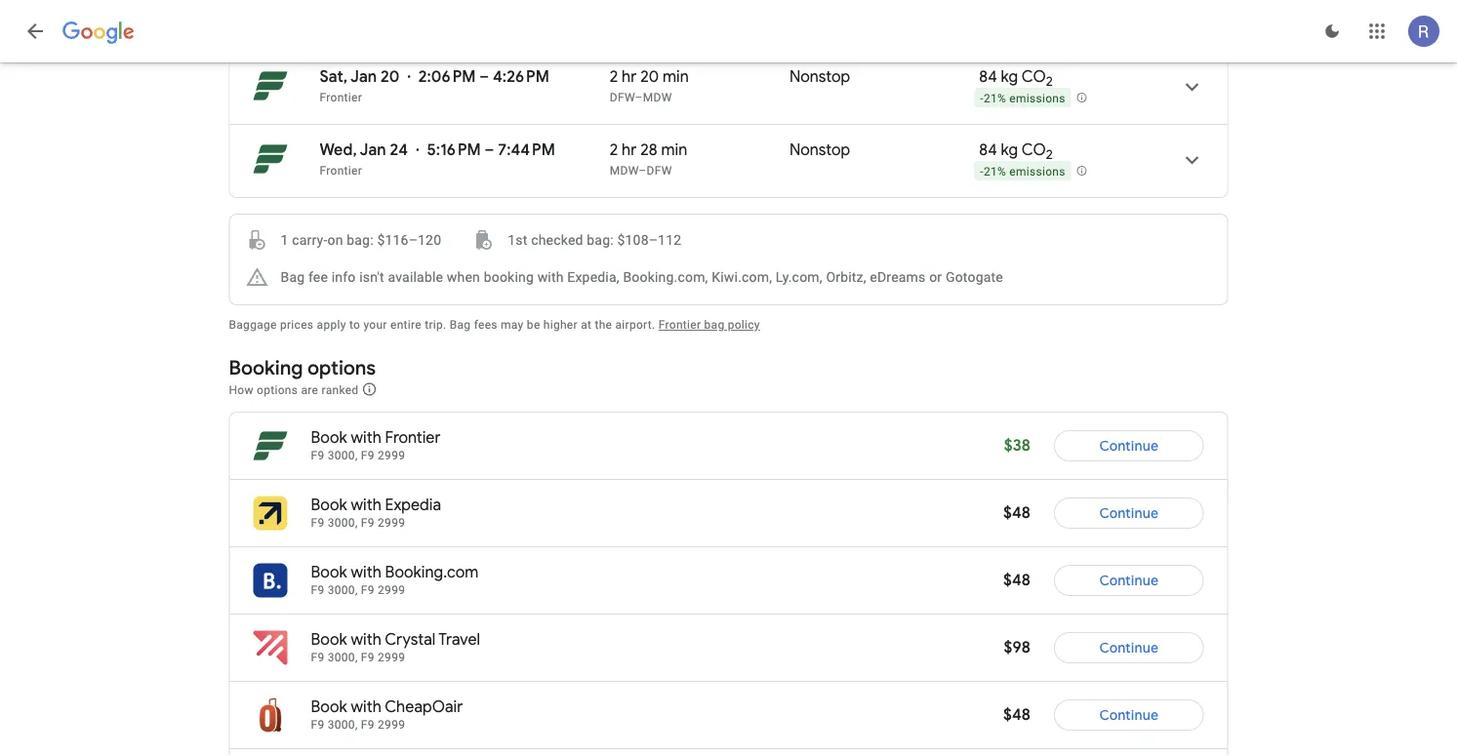 Task type: describe. For each thing, give the bounding box(es) containing it.
frontier bag policy link
[[659, 318, 760, 332]]

hr for 28
[[622, 140, 637, 160]]

bag: inside first checked bag costs between 108 us dollars and 112 us dollars element
[[587, 232, 614, 248]]

fees
[[474, 318, 498, 332]]

nonstop for 2 hr 28 min
[[790, 140, 850, 160]]

nonstop for 2 hr 20 min
[[790, 67, 850, 87]]

5:16 pm – 7:44 pm
[[427, 140, 555, 160]]

to
[[349, 318, 360, 332]]

orbitz,
[[826, 269, 867, 285]]

48 us dollars text field for booking.com
[[1003, 571, 1031, 591]]

co for 2 hr 28 min
[[1022, 140, 1046, 160]]

21% for 2 hr 28 min
[[984, 165, 1007, 178]]

total duration 2 hr 20 min. element
[[610, 67, 790, 90]]

$98
[[1004, 638, 1031, 658]]

options for booking
[[308, 355, 376, 380]]

continue button for book with booking.com
[[1054, 557, 1204, 604]]

entire
[[390, 318, 422, 332]]

continue for book with expedia
[[1100, 505, 1159, 522]]

with for booking.com
[[351, 563, 382, 583]]

– right 5:16 pm on the left of the page
[[485, 140, 494, 160]]

- for 2 hr 28 min
[[980, 165, 984, 178]]

booking
[[229, 355, 303, 380]]

book with booking.com f9 3000, f9 2999
[[311, 563, 479, 597]]

book with cheapoair f9 3000, f9 2999
[[311, 697, 463, 732]]

flight numbers f9 3000, f9 2999 text field for booking.com
[[311, 584, 405, 597]]

ly.com,
[[776, 269, 823, 285]]

on
[[327, 232, 343, 248]]

flight numbers f9 3000, f9 2999 text field for crystal
[[311, 651, 405, 665]]

flight details. return flight on wednesday, january 24. leaves chicago midway international airport at 5:16 pm on wednesday, january 24 and arrives at dallas/fort worth international airport at 7:44 pm on wednesday, january 24. image
[[1169, 137, 1216, 184]]

20 for jan
[[381, 67, 400, 87]]

continue for book with frontier
[[1100, 437, 1159, 455]]

wed,
[[320, 140, 357, 160]]

book for book with frontier
[[311, 428, 347, 448]]

24
[[390, 140, 408, 160]]

travel
[[439, 630, 480, 650]]

2 hr 28 min mdw – dfw
[[610, 140, 688, 178]]

frontier down wed,
[[320, 164, 362, 178]]

7:44 pm
[[498, 140, 555, 160]]

flight details. departing flight on saturday, january 20. leaves dallas/fort worth international airport at 2:06 pm on saturday, january 20 and arrives at chicago midway international airport at 4:26 pm on saturday, january 20. image
[[1169, 63, 1216, 110]]

21% for 2 hr 20 min
[[984, 91, 1007, 105]]

bag: inside 1 carry-on bag costs between 116 us dollars and 120 us dollars element
[[347, 232, 374, 248]]

list containing sat, jan 20
[[230, 52, 1228, 197]]

frontier left bag
[[659, 318, 701, 332]]

with for crystal
[[351, 630, 382, 650]]

mdw inside 2 hr 20 min dfw – mdw
[[643, 91, 672, 104]]

Departure time: 5:16 PM. text field
[[427, 140, 481, 160]]

book for book with booking.com
[[311, 563, 347, 583]]

2:06 pm – 4:26 pm
[[419, 67, 549, 87]]

-21% emissions for 2 hr 28 min
[[980, 165, 1066, 178]]

98 US dollars text field
[[1004, 638, 1031, 658]]

ranked
[[322, 383, 359, 397]]

policy
[[728, 318, 760, 332]]

nonstop flight. element for 2 hr 20 min
[[790, 67, 850, 90]]

book with frontier f9 3000, f9 2999
[[311, 428, 441, 463]]

book for book with cheapoair
[[311, 697, 347, 718]]

bag
[[704, 318, 725, 332]]

sat,
[[320, 67, 348, 87]]

kg for 2 hr 28 min
[[1001, 140, 1018, 160]]

frontier inside book with frontier f9 3000, f9 2999
[[385, 428, 441, 448]]

38 US dollars text field
[[1004, 436, 1031, 456]]

with for frontier
[[351, 428, 382, 448]]

airport.
[[616, 318, 655, 332]]

learn more about booking options image
[[362, 382, 377, 397]]

$48 for booking.com
[[1003, 571, 1031, 591]]

Departure time: 2:06 PM. text field
[[419, 67, 476, 87]]

how
[[229, 383, 254, 397]]

frontier down sat,
[[320, 91, 362, 104]]

2 hr 20 min dfw – mdw
[[610, 67, 689, 104]]

hr for 20
[[622, 67, 637, 87]]

or
[[929, 269, 942, 285]]

min for 2 hr 20 min
[[663, 67, 689, 87]]

2999 for expedia
[[378, 516, 405, 530]]

1 vertical spatial bag
[[450, 318, 471, 332]]

trip.
[[425, 318, 447, 332]]

options for how
[[257, 383, 298, 397]]

20 for hr
[[641, 67, 659, 87]]

baggage prices apply to your entire trip.  bag fees may be higher at the airport. frontier bag policy
[[229, 318, 760, 332]]

kiwi.com,
[[712, 269, 772, 285]]

wed, jan 24
[[320, 140, 408, 160]]

the
[[595, 318, 612, 332]]

jan for sat,
[[350, 67, 377, 87]]

2999 inside book with crystal travel f9 3000, f9 2999
[[378, 651, 405, 665]]

$38
[[1004, 436, 1031, 456]]

may
[[501, 318, 524, 332]]

2 inside 2 hr 28 min mdw – dfw
[[610, 140, 618, 160]]

booking options
[[229, 355, 376, 380]]

with down the checked
[[538, 269, 564, 285]]

sat, jan 20
[[320, 67, 400, 87]]

flight numbers f9 3000, f9 2999 text field for expedia
[[311, 516, 405, 530]]

3000, for book with booking.com
[[328, 584, 358, 597]]

higher
[[544, 318, 578, 332]]

nonstop flight. element for 2 hr 28 min
[[790, 140, 850, 163]]

0 horizontal spatial bag
[[281, 269, 305, 285]]

how options are ranked
[[229, 383, 362, 397]]

available
[[388, 269, 443, 285]]

expedia,
[[567, 269, 620, 285]]

booking.com
[[385, 563, 479, 583]]

fee
[[308, 269, 328, 285]]

change appearance image
[[1309, 8, 1356, 55]]

book for book with expedia
[[311, 495, 347, 515]]

continue for book with cheapoair
[[1100, 707, 1159, 724]]

84 kg co 2 for 2 hr 20 min
[[979, 67, 1053, 90]]



Task type: vqa. For each thing, say whether or not it's contained in the screenshot.
second Departure text box from the top
no



Task type: locate. For each thing, give the bounding box(es) containing it.
2 book from the top
[[311, 495, 347, 515]]

dfw
[[610, 91, 635, 104], [647, 164, 672, 178]]

2 - from the top
[[980, 165, 984, 178]]

84
[[979, 67, 997, 87], [979, 140, 997, 160]]

2 48 us dollars text field from the top
[[1003, 571, 1031, 591]]

bag: up expedia,
[[587, 232, 614, 248]]

0 vertical spatial $48
[[1003, 503, 1031, 523]]

2 vertical spatial flight numbers f9 3000, f9 2999 text field
[[311, 718, 405, 732]]

48 US dollars text field
[[1003, 705, 1031, 725]]

3 continue button from the top
[[1054, 557, 1204, 604]]

2 21% from the top
[[984, 165, 1007, 178]]

with left cheapoair
[[351, 697, 382, 718]]

book inside book with expedia f9 3000, f9 2999
[[311, 495, 347, 515]]

with
[[538, 269, 564, 285], [351, 428, 382, 448], [351, 495, 382, 515], [351, 563, 382, 583], [351, 630, 382, 650], [351, 697, 382, 718]]

with for cheapoair
[[351, 697, 382, 718]]

2999 inside book with frontier f9 3000, f9 2999
[[378, 449, 405, 463]]

4 continue button from the top
[[1054, 625, 1204, 672]]

mdw
[[643, 91, 672, 104], [610, 164, 639, 178]]

continue for book with booking.com
[[1100, 572, 1159, 590]]

dfw inside 2 hr 20 min dfw – mdw
[[610, 91, 635, 104]]

min right 28
[[661, 140, 688, 160]]

min
[[663, 67, 689, 87], [661, 140, 688, 160]]

5 continue button from the top
[[1054, 692, 1204, 739]]

2
[[610, 67, 618, 87], [1046, 73, 1053, 90], [610, 140, 618, 160], [1046, 146, 1053, 163]]

0 vertical spatial nonstop
[[790, 67, 850, 87]]

1st checked bag: $108–112
[[508, 232, 682, 248]]

1 2999 from the top
[[378, 449, 405, 463]]

learn more about booking options element
[[362, 379, 377, 400]]

book left crystal in the bottom left of the page
[[311, 630, 347, 650]]

0 vertical spatial co
[[1022, 67, 1046, 87]]

2 nonstop from the top
[[790, 140, 850, 160]]

2 $48 from the top
[[1003, 571, 1031, 591]]

0 vertical spatial -
[[980, 91, 984, 105]]

hr
[[622, 67, 637, 87], [622, 140, 637, 160]]

3 continue from the top
[[1100, 572, 1159, 590]]

20 right sat,
[[381, 67, 400, 87]]

48 us dollars text field up $98
[[1003, 571, 1031, 591]]

0 horizontal spatial options
[[257, 383, 298, 397]]

2 hr from the top
[[622, 140, 637, 160]]

48 us dollars text field down $38 text box
[[1003, 503, 1031, 523]]

book for book with crystal travel
[[311, 630, 347, 650]]

book down book with crystal travel f9 3000, f9 2999
[[311, 697, 347, 718]]

1 horizontal spatial mdw
[[643, 91, 672, 104]]

1 vertical spatial co
[[1022, 140, 1046, 160]]

2 emissions from the top
[[1010, 165, 1066, 178]]

1 nonstop flight. element from the top
[[790, 67, 850, 90]]

5:16 pm
[[427, 140, 481, 160]]

1 vertical spatial 48 us dollars text field
[[1003, 571, 1031, 591]]

options up ranked
[[308, 355, 376, 380]]

0 vertical spatial dfw
[[610, 91, 635, 104]]

0 vertical spatial min
[[663, 67, 689, 87]]

1 3000, from the top
[[328, 449, 358, 463]]

0 horizontal spatial dfw
[[610, 91, 635, 104]]

checked
[[531, 232, 583, 248]]

jan for wed,
[[360, 140, 386, 160]]

1 vertical spatial nonstop flight. element
[[790, 140, 850, 163]]

3 2999 from the top
[[378, 584, 405, 597]]

2 vertical spatial $48
[[1003, 705, 1031, 725]]

continue button for book with cheapoair
[[1054, 692, 1204, 739]]

options down booking
[[257, 383, 298, 397]]

1 20 from the left
[[381, 67, 400, 87]]

2999 inside book with expedia f9 3000, f9 2999
[[378, 516, 405, 530]]

f9
[[311, 449, 325, 463], [361, 449, 375, 463], [311, 516, 325, 530], [361, 516, 375, 530], [311, 584, 325, 597], [361, 584, 375, 597], [311, 651, 325, 665], [361, 651, 375, 665], [311, 718, 325, 732], [361, 718, 375, 732]]

2999
[[378, 449, 405, 463], [378, 516, 405, 530], [378, 584, 405, 597], [378, 651, 405, 665], [378, 718, 405, 732]]

2 continue from the top
[[1100, 505, 1159, 522]]

bag left fee
[[281, 269, 305, 285]]

emissions for 2 hr 20 min
[[1010, 91, 1066, 105]]

3000, inside book with frontier f9 3000, f9 2999
[[328, 449, 358, 463]]

min inside 2 hr 28 min mdw – dfw
[[661, 140, 688, 160]]

1 21% from the top
[[984, 91, 1007, 105]]

1 carry-on bag: $116–120
[[281, 232, 441, 248]]

dfw down 28
[[647, 164, 672, 178]]

1 bag: from the left
[[347, 232, 374, 248]]

3 3000, from the top
[[328, 584, 358, 597]]

your
[[364, 318, 387, 332]]

1 horizontal spatial bag:
[[587, 232, 614, 248]]

2 84 kg co 2 from the top
[[979, 140, 1053, 163]]

2999 down 'expedia' on the bottom left of page
[[378, 516, 405, 530]]

-
[[980, 91, 984, 105], [980, 165, 984, 178]]

0 vertical spatial options
[[308, 355, 376, 380]]

flight numbers f9 3000, f9 2999 text field for cheapoair
[[311, 718, 405, 732]]

list
[[230, 52, 1228, 197]]

carry-
[[292, 232, 327, 248]]

-21% emissions for 2 hr 20 min
[[980, 91, 1066, 105]]

3000, inside "book with cheapoair f9 3000, f9 2999"
[[328, 718, 358, 732]]

2 inside 2 hr 20 min dfw – mdw
[[610, 67, 618, 87]]

1 horizontal spatial 20
[[641, 67, 659, 87]]

1 vertical spatial flight numbers f9 3000, f9 2999 text field
[[311, 651, 405, 665]]

5 continue from the top
[[1100, 707, 1159, 724]]

book inside book with booking.com f9 3000, f9 2999
[[311, 563, 347, 583]]

4 2999 from the top
[[378, 651, 405, 665]]

hr inside 2 hr 20 min dfw – mdw
[[622, 67, 637, 87]]

20 up 28
[[641, 67, 659, 87]]

2 co from the top
[[1022, 140, 1046, 160]]

1 -21% emissions from the top
[[980, 91, 1066, 105]]

1 84 kg co 2 from the top
[[979, 67, 1053, 90]]

min up total duration 2 hr 28 min. "element"
[[663, 67, 689, 87]]

0 vertical spatial 84
[[979, 67, 997, 87]]

0 vertical spatial nonstop flight. element
[[790, 67, 850, 90]]

hr up 2 hr 28 min mdw – dfw
[[622, 67, 637, 87]]

0 vertical spatial 84 kg co 2
[[979, 67, 1053, 90]]

1 emissions from the top
[[1010, 91, 1066, 105]]

21%
[[984, 91, 1007, 105], [984, 165, 1007, 178]]

1 vertical spatial $48
[[1003, 571, 1031, 591]]

1 carry-on bag costs between 116 us dollars and 120 us dollars element
[[246, 228, 441, 252]]

hr left 28
[[622, 140, 637, 160]]

3000, inside book with crystal travel f9 3000, f9 2999
[[328, 651, 358, 665]]

2999 for frontier
[[378, 449, 405, 463]]

cheapoair
[[385, 697, 463, 718]]

Arrival time: 4:26 PM. text field
[[493, 67, 549, 87]]

0 vertical spatial 48 us dollars text field
[[1003, 503, 1031, 523]]

are
[[301, 383, 318, 397]]

1 kg from the top
[[1001, 67, 1018, 87]]

0 vertical spatial flight numbers f9 3000, f9 2999 text field
[[311, 516, 405, 530]]

3000, for book with frontier
[[328, 449, 358, 463]]

2999 down cheapoair
[[378, 718, 405, 732]]

emissions
[[1010, 91, 1066, 105], [1010, 165, 1066, 178]]

3000, for book with cheapoair
[[328, 718, 358, 732]]

3000, for book with expedia
[[328, 516, 358, 530]]

$48 down $38 text box
[[1003, 503, 1031, 523]]

2 84 from the top
[[979, 140, 997, 160]]

2 flight numbers f9 3000, f9 2999 text field from the top
[[311, 584, 405, 597]]

– inside 2 hr 20 min dfw – mdw
[[635, 91, 643, 104]]

with down book with expedia f9 3000, f9 2999
[[351, 563, 382, 583]]

with left 'expedia' on the bottom left of page
[[351, 495, 382, 515]]

book inside "book with cheapoair f9 3000, f9 2999"
[[311, 697, 347, 718]]

Arrival time: 7:44 PM. text field
[[498, 140, 555, 160]]

1 vertical spatial min
[[661, 140, 688, 160]]

2 3000, from the top
[[328, 516, 358, 530]]

when
[[447, 269, 480, 285]]

2:06 pm
[[419, 67, 476, 87]]

bag
[[281, 269, 305, 285], [450, 318, 471, 332]]

flight numbers f9 3000, f9 2999 text field up book with crystal travel f9 3000, f9 2999
[[311, 584, 405, 597]]

1 vertical spatial nonstop
[[790, 140, 850, 160]]

4:26 pm
[[493, 67, 549, 87]]

kg
[[1001, 67, 1018, 87], [1001, 140, 1018, 160]]

co
[[1022, 67, 1046, 87], [1022, 140, 1046, 160]]

$48 for expedia
[[1003, 503, 1031, 523]]

co for 2 hr 20 min
[[1022, 67, 1046, 87]]

book inside book with frontier f9 3000, f9 2999
[[311, 428, 347, 448]]

2 kg from the top
[[1001, 140, 1018, 160]]

with inside book with frontier f9 3000, f9 2999
[[351, 428, 382, 448]]

continue button for book with crystal travel
[[1054, 625, 1204, 672]]

emissions for 2 hr 28 min
[[1010, 165, 1066, 178]]

continue button for book with expedia
[[1054, 490, 1204, 537]]

1st
[[508, 232, 528, 248]]

Flight numbers F9 3000, F9 2999 text field
[[311, 516, 405, 530], [311, 584, 405, 597], [311, 718, 405, 732]]

dfw inside 2 hr 28 min mdw – dfw
[[647, 164, 672, 178]]

1 vertical spatial emissions
[[1010, 165, 1066, 178]]

3000, up book with crystal travel f9 3000, f9 2999
[[328, 584, 358, 597]]

gotogate
[[946, 269, 1003, 285]]

book down book with expedia f9 3000, f9 2999
[[311, 563, 347, 583]]

2999 up 'expedia' on the bottom left of page
[[378, 449, 405, 463]]

mdw down total duration 2 hr 20 min. element
[[643, 91, 672, 104]]

jan
[[350, 67, 377, 87], [360, 140, 386, 160]]

3000, inside book with expedia f9 3000, f9 2999
[[328, 516, 358, 530]]

frontier
[[320, 91, 362, 104], [320, 164, 362, 178], [659, 318, 701, 332], [385, 428, 441, 448]]

flight numbers f9 3000, f9 2999 text field down crystal in the bottom left of the page
[[311, 651, 405, 665]]

1 hr from the top
[[622, 67, 637, 87]]

frontier up 'expedia' on the bottom left of page
[[385, 428, 441, 448]]

dfw up 2 hr 28 min mdw – dfw
[[610, 91, 635, 104]]

1 flight numbers f9 3000, f9 2999 text field from the top
[[311, 449, 405, 463]]

$108–112
[[617, 232, 682, 248]]

2999 inside book with booking.com f9 3000, f9 2999
[[378, 584, 405, 597]]

flight numbers f9 3000, f9 2999 text field down 'expedia' on the bottom left of page
[[311, 516, 405, 530]]

0 vertical spatial -21% emissions
[[980, 91, 1066, 105]]

edreams
[[870, 269, 926, 285]]

0 horizontal spatial 20
[[381, 67, 400, 87]]

book down book with frontier f9 3000, f9 2999
[[311, 495, 347, 515]]

booking.com,
[[623, 269, 708, 285]]

continue for book with crystal travel
[[1100, 639, 1159, 657]]

1 - from the top
[[980, 91, 984, 105]]

with inside book with expedia f9 3000, f9 2999
[[351, 495, 382, 515]]

1 horizontal spatial dfw
[[647, 164, 672, 178]]

0 horizontal spatial mdw
[[610, 164, 639, 178]]

84 kg co 2 for 2 hr 28 min
[[979, 140, 1053, 163]]

3 $48 from the top
[[1003, 705, 1031, 725]]

first checked bag costs between 108 us dollars and 112 us dollars element
[[473, 228, 682, 252]]

28
[[641, 140, 658, 160]]

1 nonstop from the top
[[790, 67, 850, 87]]

flight numbers f9 3000, f9 2999 text field up book with expedia f9 3000, f9 2999
[[311, 449, 405, 463]]

min inside 2 hr 20 min dfw – mdw
[[663, 67, 689, 87]]

1 flight numbers f9 3000, f9 2999 text field from the top
[[311, 516, 405, 530]]

with left crystal in the bottom left of the page
[[351, 630, 382, 650]]

1 book from the top
[[311, 428, 347, 448]]

$48 down $98
[[1003, 705, 1031, 725]]

isn't
[[359, 269, 384, 285]]

$48 up $98
[[1003, 571, 1031, 591]]

baggage
[[229, 318, 277, 332]]

1 vertical spatial -
[[980, 165, 984, 178]]

book with expedia f9 3000, f9 2999
[[311, 495, 441, 530]]

2999 inside "book with cheapoair f9 3000, f9 2999"
[[378, 718, 405, 732]]

5 book from the top
[[311, 697, 347, 718]]

4 continue from the top
[[1100, 639, 1159, 657]]

bag fee info isn't available when booking with expedia, booking.com, kiwi.com, ly.com, orbitz, edreams or gotogate
[[281, 269, 1003, 285]]

20
[[381, 67, 400, 87], [641, 67, 659, 87]]

0 vertical spatial kg
[[1001, 67, 1018, 87]]

2999 down booking.com
[[378, 584, 405, 597]]

jan left "24"
[[360, 140, 386, 160]]

3 book from the top
[[311, 563, 347, 583]]

20 inside 2 hr 20 min dfw – mdw
[[641, 67, 659, 87]]

2999 for cheapoair
[[378, 718, 405, 732]]

flight numbers f9 3000, f9 2999 text field down cheapoair
[[311, 718, 405, 732]]

bag right "trip."
[[450, 318, 471, 332]]

84 for 2 hr 28 min
[[979, 140, 997, 160]]

48 us dollars text field for expedia
[[1003, 503, 1031, 523]]

– left 4:26 pm text box
[[480, 67, 489, 87]]

flight numbers f9 3000, f9 2999 text field for frontier
[[311, 449, 405, 463]]

0 vertical spatial mdw
[[643, 91, 672, 104]]

2 -21% emissions from the top
[[980, 165, 1066, 178]]

$48
[[1003, 503, 1031, 523], [1003, 571, 1031, 591], [1003, 705, 1031, 725]]

1 vertical spatial -21% emissions
[[980, 165, 1066, 178]]

– down 28
[[639, 164, 647, 178]]

1 horizontal spatial bag
[[450, 318, 471, 332]]

nonstop flight. element
[[790, 67, 850, 90], [790, 140, 850, 163]]

1 vertical spatial 84
[[979, 140, 997, 160]]

3000, up book with expedia f9 3000, f9 2999
[[328, 449, 358, 463]]

– inside 2 hr 28 min mdw – dfw
[[639, 164, 647, 178]]

48 US dollars text field
[[1003, 503, 1031, 523], [1003, 571, 1031, 591]]

book
[[311, 428, 347, 448], [311, 495, 347, 515], [311, 563, 347, 583], [311, 630, 347, 650], [311, 697, 347, 718]]

1 continue from the top
[[1100, 437, 1159, 455]]

with inside book with booking.com f9 3000, f9 2999
[[351, 563, 382, 583]]

84 kg co 2
[[979, 67, 1053, 90], [979, 140, 1053, 163]]

expedia
[[385, 495, 441, 515]]

0 vertical spatial 21%
[[984, 91, 1007, 105]]

2 nonstop flight. element from the top
[[790, 140, 850, 163]]

2 2999 from the top
[[378, 516, 405, 530]]

1 vertical spatial hr
[[622, 140, 637, 160]]

apply
[[317, 318, 346, 332]]

2 flight numbers f9 3000, f9 2999 text field from the top
[[311, 651, 405, 665]]

–
[[480, 67, 489, 87], [635, 91, 643, 104], [485, 140, 494, 160], [639, 164, 647, 178]]

2999 for booking.com
[[378, 584, 405, 597]]

go back image
[[23, 20, 47, 43]]

84 for 2 hr 20 min
[[979, 67, 997, 87]]

Flight numbers F9 3000, F9 2999 text field
[[311, 449, 405, 463], [311, 651, 405, 665]]

1
[[281, 232, 289, 248]]

0 horizontal spatial bag:
[[347, 232, 374, 248]]

with inside book with crystal travel f9 3000, f9 2999
[[351, 630, 382, 650]]

min for 2 hr 28 min
[[661, 140, 688, 160]]

crystal
[[385, 630, 436, 650]]

1 vertical spatial mdw
[[610, 164, 639, 178]]

2 20 from the left
[[641, 67, 659, 87]]

bag:
[[347, 232, 374, 248], [587, 232, 614, 248]]

1 vertical spatial jan
[[360, 140, 386, 160]]

booking
[[484, 269, 534, 285]]

1 horizontal spatial options
[[308, 355, 376, 380]]

with down the learn more about booking options icon at left bottom
[[351, 428, 382, 448]]

0 vertical spatial jan
[[350, 67, 377, 87]]

continue button
[[1054, 423, 1204, 470], [1054, 490, 1204, 537], [1054, 557, 1204, 604], [1054, 625, 1204, 672], [1054, 692, 1204, 739]]

3 flight numbers f9 3000, f9 2999 text field from the top
[[311, 718, 405, 732]]

1 vertical spatial options
[[257, 383, 298, 397]]

4 book from the top
[[311, 630, 347, 650]]

return flight on wednesday, january 24. leaves chicago midway international airport at 5:16 pm on wednesday, january 24 and arrives at dallas/fort worth international airport at 7:44 pm on wednesday, january 24. element
[[320, 140, 555, 160]]

– up 28
[[635, 91, 643, 104]]

1 48 us dollars text field from the top
[[1003, 503, 1031, 523]]

book inside book with crystal travel f9 3000, f9 2999
[[311, 630, 347, 650]]

nonstop
[[790, 67, 850, 87], [790, 140, 850, 160]]

0 vertical spatial flight numbers f9 3000, f9 2999 text field
[[311, 449, 405, 463]]

3000, down book with crystal travel f9 3000, f9 2999
[[328, 718, 358, 732]]

3000,
[[328, 449, 358, 463], [328, 516, 358, 530], [328, 584, 358, 597], [328, 651, 358, 665], [328, 718, 358, 732]]

book with crystal travel f9 3000, f9 2999
[[311, 630, 480, 665]]

continue button for book with frontier
[[1054, 423, 1204, 470]]

with for expedia
[[351, 495, 382, 515]]

1 vertical spatial dfw
[[647, 164, 672, 178]]

3000, inside book with booking.com f9 3000, f9 2999
[[328, 584, 358, 597]]

1 vertical spatial 21%
[[984, 165, 1007, 178]]

3000, up "book with cheapoair f9 3000, f9 2999"
[[328, 651, 358, 665]]

prices
[[280, 318, 314, 332]]

0 vertical spatial emissions
[[1010, 91, 1066, 105]]

departing flight on saturday, january 20. leaves dallas/fort worth international airport at 2:06 pm on saturday, january 20 and arrives at chicago midway international airport at 4:26 pm on saturday, january 20. element
[[320, 67, 549, 87]]

1 vertical spatial kg
[[1001, 140, 1018, 160]]

2 bag: from the left
[[587, 232, 614, 248]]

5 3000, from the top
[[328, 718, 358, 732]]

mdw up $108–112
[[610, 164, 639, 178]]

2 continue button from the top
[[1054, 490, 1204, 537]]

1 co from the top
[[1022, 67, 1046, 87]]

$48 for cheapoair
[[1003, 705, 1031, 725]]

- for 2 hr 20 min
[[980, 91, 984, 105]]

1 continue button from the top
[[1054, 423, 1204, 470]]

be
[[527, 318, 540, 332]]

-21% emissions
[[980, 91, 1066, 105], [980, 165, 1066, 178]]

0 vertical spatial hr
[[622, 67, 637, 87]]

mdw inside 2 hr 28 min mdw – dfw
[[610, 164, 639, 178]]

bag: right on
[[347, 232, 374, 248]]

with inside "book with cheapoair f9 3000, f9 2999"
[[351, 697, 382, 718]]

jan right sat,
[[350, 67, 377, 87]]

total duration 2 hr 28 min. element
[[610, 140, 790, 163]]

0 vertical spatial bag
[[281, 269, 305, 285]]

4 3000, from the top
[[328, 651, 358, 665]]

1 vertical spatial 84 kg co 2
[[979, 140, 1053, 163]]

1 84 from the top
[[979, 67, 997, 87]]

2999 down crystal in the bottom left of the page
[[378, 651, 405, 665]]

kg for 2 hr 20 min
[[1001, 67, 1018, 87]]

$116–120
[[377, 232, 441, 248]]

book down ranked
[[311, 428, 347, 448]]

hr inside 2 hr 28 min mdw – dfw
[[622, 140, 637, 160]]

5 2999 from the top
[[378, 718, 405, 732]]

1 vertical spatial flight numbers f9 3000, f9 2999 text field
[[311, 584, 405, 597]]

3000, up book with booking.com f9 3000, f9 2999
[[328, 516, 358, 530]]

at
[[581, 318, 592, 332]]

options
[[308, 355, 376, 380], [257, 383, 298, 397]]

info
[[332, 269, 356, 285]]

1 $48 from the top
[[1003, 503, 1031, 523]]



